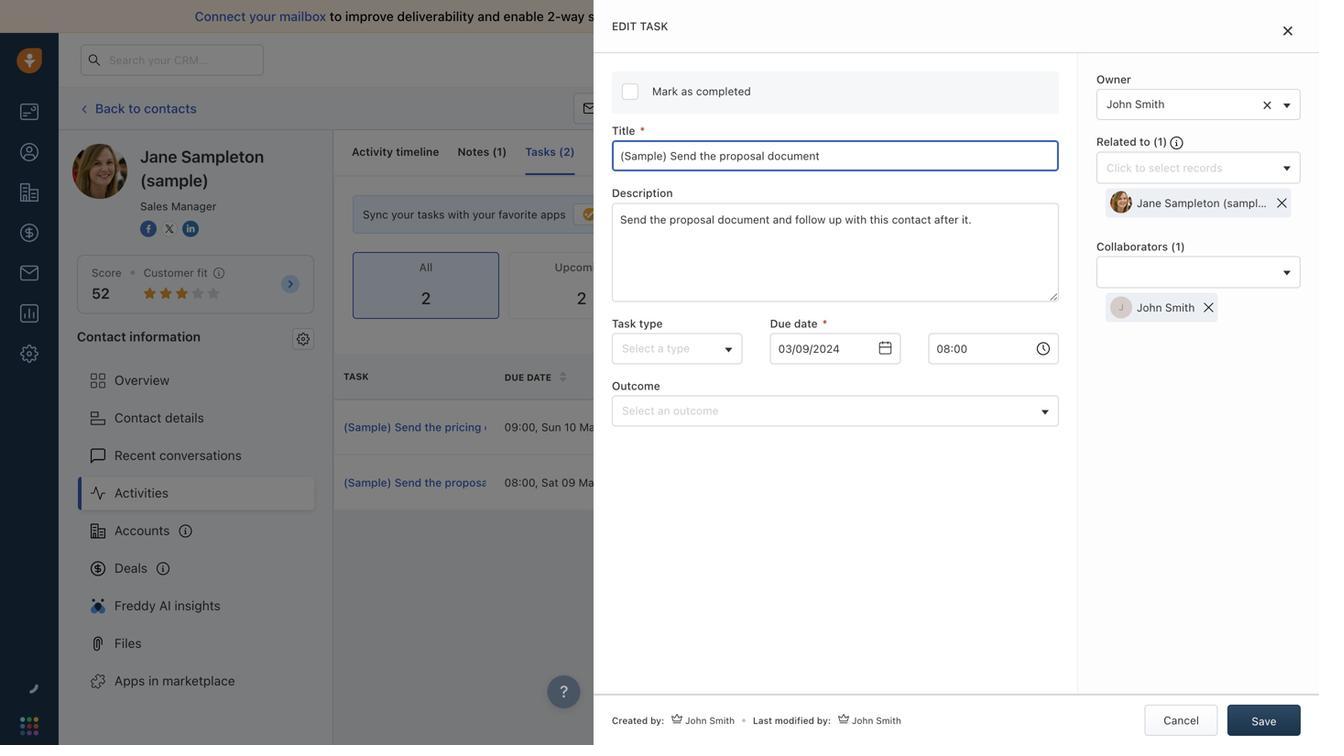 Task type: locate. For each thing, give the bounding box(es) containing it.
by:
[[651, 715, 665, 726], [817, 715, 831, 726]]

due up 09:00,
[[505, 372, 524, 383]]

back to contacts link
[[77, 94, 198, 123]]

1 vertical spatial sales
[[140, 200, 168, 213]]

0 vertical spatial date
[[794, 317, 818, 330]]

1 inside "link"
[[1199, 48, 1204, 59]]

2 left meetings
[[564, 145, 571, 158]]

1 vertical spatial due date
[[505, 372, 552, 383]]

2 (sample) from the top
[[344, 476, 392, 489]]

jane up collaborators ( 1 )
[[1137, 196, 1162, 209]]

sales for sales activities
[[1032, 102, 1060, 115]]

and
[[478, 9, 500, 24]]

(sample)
[[344, 421, 392, 434], [344, 476, 392, 489]]

send for pricing
[[395, 421, 422, 434]]

( for notes
[[493, 145, 497, 158]]

send
[[395, 421, 422, 434], [395, 476, 422, 489]]

0 vertical spatial task
[[873, 102, 896, 115]]

apps
[[541, 208, 566, 221]]

date up sun on the bottom left
[[527, 372, 552, 383]]

2 horizontal spatial 2
[[577, 288, 587, 308]]

select inside "button"
[[622, 342, 655, 355]]

2 horizontal spatial task
[[873, 102, 896, 115]]

0 horizontal spatial 2
[[421, 288, 431, 308]]

1 horizontal spatial jane sampleton (sample)
[[1137, 196, 1269, 209]]

1 vertical spatial due
[[505, 372, 524, 383]]

Search your CRM... text field
[[81, 44, 264, 76]]

1 horizontal spatial task
[[1269, 261, 1290, 274]]

edit task
[[612, 20, 668, 33]]

1
[[1199, 48, 1204, 59], [1158, 135, 1163, 148], [497, 145, 503, 158], [651, 145, 656, 158], [1176, 240, 1181, 253]]

to inside '×' tab panel
[[1140, 135, 1151, 148]]

0 vertical spatial the
[[425, 421, 442, 434]]

2 the from the top
[[425, 476, 442, 489]]

activity
[[832, 145, 872, 158]]

( right notes
[[493, 145, 497, 158]]

2 -- from the left
[[988, 421, 998, 434]]

) for tasks
[[571, 145, 575, 158]]

1 vertical spatial send
[[395, 476, 422, 489]]

0 horizontal spatial in
[[148, 673, 159, 688]]

sampleton up manager
[[181, 147, 264, 166]]

0 horizontal spatial jane
[[140, 147, 177, 166]]

1 vertical spatial (sample)
[[344, 476, 392, 489]]

) left meetings
[[571, 145, 575, 158]]

2024 down outcome
[[605, 421, 632, 434]]

(sample) inside '×' tab panel
[[1223, 196, 1269, 209]]

1 horizontal spatial by:
[[817, 715, 831, 726]]

sales left manager
[[140, 200, 168, 213]]

improve
[[345, 9, 394, 24]]

john down collaborators ( 1 )
[[1137, 301, 1163, 314]]

1 horizontal spatial your
[[392, 208, 414, 221]]

1 right meetings
[[651, 145, 656, 158]]

2024 for 08:00, sat 09 mar, 2024
[[604, 476, 631, 489]]

due date up 09:00,
[[505, 372, 552, 383]]

1 for notes ( 1 )
[[497, 145, 503, 158]]

1 right collaborators
[[1176, 240, 1181, 253]]

1 vertical spatial 2024
[[604, 476, 631, 489]]

due date inside '×' tab panel
[[770, 317, 818, 330]]

contact for contact information
[[77, 329, 126, 344]]

tasks down description
[[641, 208, 670, 221]]

jane
[[140, 147, 177, 166], [1137, 196, 1162, 209]]

last
[[753, 715, 773, 726]]

0 vertical spatial to
[[330, 9, 342, 24]]

2024 for 09:00, sun 10 mar, 2024
[[605, 421, 632, 434]]

your right sync
[[392, 208, 414, 221]]

all
[[419, 261, 433, 274]]

add
[[1245, 261, 1265, 274]]

0 vertical spatial type
[[639, 317, 663, 330]]

0 horizontal spatial date
[[527, 372, 552, 383]]

2 for upcoming
[[577, 288, 587, 308]]

john right created by:
[[686, 715, 707, 726]]

0 horizontal spatial sales
[[140, 200, 168, 213]]

(sample) up sales manager
[[140, 170, 209, 190]]

(
[[1154, 135, 1158, 148], [493, 145, 497, 158], [559, 145, 564, 158], [646, 145, 651, 158], [1172, 240, 1176, 253]]

deals
[[115, 560, 148, 576]]

0 vertical spatial contact
[[77, 329, 126, 344]]

type right the "a"
[[667, 342, 690, 355]]

last modified by:
[[753, 715, 831, 726]]

) right meetings
[[656, 145, 661, 158]]

google
[[601, 208, 638, 221]]

1 vertical spatial sampleton
[[1165, 196, 1220, 209]]

1 vertical spatial date
[[527, 372, 552, 383]]

0 vertical spatial send
[[395, 421, 422, 434]]

mng settings image
[[297, 332, 310, 345]]

tasks
[[525, 145, 556, 158], [641, 208, 670, 221]]

contact down 52 button
[[77, 329, 126, 344]]

1 select from the top
[[622, 342, 655, 355]]

customer fit
[[144, 266, 208, 279]]

0 vertical spatial tasks
[[525, 145, 556, 158]]

send email image
[[1148, 54, 1161, 66]]

2 select from the top
[[622, 404, 655, 417]]

(sample) for (sample) send the pricing quote
[[344, 421, 392, 434]]

0 horizontal spatial your
[[249, 9, 276, 24]]

to right "mailbox"
[[330, 9, 342, 24]]

0 horizontal spatial task
[[344, 371, 369, 382]]

(sample) send the proposal document link
[[344, 474, 547, 491]]

-
[[666, 421, 671, 434], [671, 421, 676, 434], [988, 421, 993, 434], [993, 421, 998, 434]]

3 - from the left
[[988, 421, 993, 434]]

contact
[[77, 329, 126, 344], [115, 410, 162, 425]]

task right the edit at the top left of the page
[[640, 20, 668, 33]]

1 right send email image
[[1199, 48, 1204, 59]]

select a type
[[622, 342, 690, 355]]

jane sampleton (sample) down click to select records "search field"
[[1137, 196, 1269, 209]]

2 by: from the left
[[817, 715, 831, 726]]

(sample)
[[140, 170, 209, 190], [1223, 196, 1269, 209]]

select a type button
[[612, 333, 743, 364]]

type up "select a type"
[[639, 317, 663, 330]]

1 horizontal spatial to
[[330, 9, 342, 24]]

to right "back"
[[128, 101, 141, 116]]

to
[[330, 9, 342, 24], [128, 101, 141, 116], [1140, 135, 1151, 148]]

0 horizontal spatial type
[[639, 317, 663, 330]]

john smith down collaborators ( 1 )
[[1137, 301, 1195, 314]]

mailbox
[[280, 9, 326, 24]]

your right with
[[473, 208, 496, 221]]

due date up -- text field
[[770, 317, 818, 330]]

task right add at right top
[[1269, 261, 1290, 274]]

the left the pricing
[[425, 421, 442, 434]]

1 for collaborators ( 1 )
[[1176, 240, 1181, 253]]

1 horizontal spatial type
[[667, 342, 690, 355]]

meetings
[[593, 145, 643, 158]]

collaborators
[[1097, 240, 1169, 253]]

2 vertical spatial to
[[1140, 135, 1151, 148]]

1 horizontal spatial task
[[612, 317, 636, 330]]

sales
[[801, 145, 829, 158]]

mar, right 10
[[580, 421, 602, 434]]

(sample) up add at right top
[[1223, 196, 1269, 209]]

2 down upcoming
[[577, 288, 587, 308]]

×
[[1263, 94, 1273, 114]]

in right apps
[[148, 673, 159, 688]]

0 vertical spatial (sample)
[[344, 421, 392, 434]]

( right meetings
[[646, 145, 651, 158]]

jane down contacts
[[140, 147, 177, 166]]

2 vertical spatial task
[[344, 371, 369, 382]]

2024
[[605, 421, 632, 434], [604, 476, 631, 489]]

1 vertical spatial contact
[[115, 410, 162, 425]]

0 vertical spatial due
[[770, 317, 791, 330]]

contact up recent
[[115, 410, 162, 425]]

days
[[927, 54, 949, 66]]

the left proposal
[[425, 476, 442, 489]]

timeline
[[396, 145, 439, 158]]

tasks ( 2 )
[[525, 145, 575, 158]]

task
[[873, 102, 896, 115], [612, 317, 636, 330], [344, 371, 369, 382]]

1 vertical spatial tasks
[[641, 208, 670, 221]]

2024 right the 09
[[604, 476, 631, 489]]

1 vertical spatial (sample)
[[1223, 196, 1269, 209]]

0 horizontal spatial task
[[640, 20, 668, 33]]

0 horizontal spatial by:
[[651, 715, 665, 726]]

1 horizontal spatial sampleton
[[1165, 196, 1220, 209]]

pricing
[[445, 421, 482, 434]]

due date
[[770, 317, 818, 330], [505, 372, 552, 383]]

sat
[[542, 476, 559, 489]]

× tab panel
[[594, 0, 1320, 745]]

1 horizontal spatial tasks
[[641, 208, 670, 221]]

contact information
[[77, 329, 201, 344]]

1 vertical spatial to
[[128, 101, 141, 116]]

2 horizontal spatial your
[[473, 208, 496, 221]]

1 horizontal spatial due
[[770, 317, 791, 330]]

created by:
[[612, 715, 665, 726]]

) for meetings
[[656, 145, 661, 158]]

send left the pricing
[[395, 421, 422, 434]]

( left meetings
[[559, 145, 564, 158]]

overview
[[115, 373, 170, 388]]

call
[[675, 102, 695, 115]]

google tasks button
[[573, 204, 680, 226]]

Start typing the details about the task… text field
[[612, 203, 1059, 302]]

1 right notes
[[497, 145, 503, 158]]

0 vertical spatial jane sampleton (sample)
[[140, 147, 264, 190]]

0 vertical spatial task
[[640, 20, 668, 33]]

your left "mailbox"
[[249, 9, 276, 24]]

1 horizontal spatial 0
[[888, 288, 899, 308]]

proposal
[[445, 476, 491, 489]]

1 vertical spatial select
[[622, 404, 655, 417]]

tasks inside button
[[641, 208, 670, 221]]

1 vertical spatial the
[[425, 476, 442, 489]]

task up '(sample) send the pricing quote'
[[344, 371, 369, 382]]

0 vertical spatial mar,
[[580, 421, 602, 434]]

1 up click to select records "search field"
[[1158, 135, 1163, 148]]

× dialog
[[594, 0, 1320, 745]]

1 horizontal spatial (sample)
[[1223, 196, 1269, 209]]

1 (sample) from the top
[[344, 421, 392, 434]]

1 the from the top
[[425, 421, 442, 434]]

0 vertical spatial sales
[[1032, 102, 1060, 115]]

2 send from the top
[[395, 476, 422, 489]]

send inside the (sample) send the proposal document link
[[395, 476, 422, 489]]

by: right created
[[651, 715, 665, 726]]

1 horizontal spatial jane
[[1137, 196, 1162, 209]]

0 horizontal spatial to
[[128, 101, 141, 116]]

1 vertical spatial task
[[612, 317, 636, 330]]

mar,
[[580, 421, 602, 434], [579, 476, 601, 489]]

select left the "a"
[[622, 342, 655, 355]]

2 down all at the top left of page
[[421, 288, 431, 308]]

1 vertical spatial mar,
[[579, 476, 601, 489]]

0 vertical spatial in
[[901, 54, 910, 66]]

0 up -- text field
[[888, 288, 899, 308]]

in left 21
[[901, 54, 910, 66]]

notes ( 1 )
[[458, 145, 507, 158]]

0 horizontal spatial 0
[[733, 288, 743, 308]]

email
[[601, 102, 629, 115]]

as
[[681, 85, 693, 98]]

john smith
[[1107, 98, 1165, 111], [1137, 301, 1195, 314], [827, 421, 885, 434], [686, 715, 735, 726], [852, 715, 902, 726]]

activity
[[352, 145, 393, 158]]

1 horizontal spatial --
[[988, 421, 998, 434]]

connect your mailbox link
[[195, 9, 330, 24]]

0 horizontal spatial --
[[666, 421, 676, 434]]

john
[[1107, 98, 1132, 111], [1137, 301, 1163, 314], [827, 421, 852, 434], [686, 715, 707, 726], [852, 715, 874, 726]]

john smith down -- text field
[[827, 421, 885, 434]]

select down outcome
[[622, 404, 655, 417]]

0 horizontal spatial (sample)
[[140, 170, 209, 190]]

trial
[[854, 54, 872, 66]]

send down '(sample) send the pricing quote'
[[395, 476, 422, 489]]

1 - from the left
[[666, 421, 671, 434]]

date up -- text field
[[794, 317, 818, 330]]

to right the related
[[1140, 135, 1151, 148]]

smith
[[1135, 98, 1165, 111], [1166, 301, 1195, 314], [855, 421, 885, 434], [710, 715, 735, 726], [876, 715, 902, 726]]

0 up select a type "button"
[[733, 288, 743, 308]]

1 vertical spatial task
[[1269, 261, 1290, 274]]

to inside 'link'
[[128, 101, 141, 116]]

task for add task
[[1269, 261, 1290, 274]]

None text field
[[929, 333, 1059, 364]]

(sample) send the pricing quote link
[[344, 419, 515, 435]]

sales left the activities
[[1032, 102, 1060, 115]]

title
[[612, 124, 635, 137]]

) right collaborators
[[1181, 240, 1186, 253]]

1 horizontal spatial sales
[[1032, 102, 1060, 115]]

the
[[425, 421, 442, 434], [425, 476, 442, 489]]

jane sampleton (sample) inside '×' tab panel
[[1137, 196, 1269, 209]]

0 vertical spatial (sample)
[[140, 170, 209, 190]]

1 send from the top
[[395, 421, 422, 434]]

1 horizontal spatial date
[[794, 317, 818, 330]]

document
[[494, 476, 547, 489]]

task for edit task
[[640, 20, 668, 33]]

0 vertical spatial 2024
[[605, 421, 632, 434]]

jane sampleton (sample) up manager
[[140, 147, 264, 190]]

2 horizontal spatial to
[[1140, 135, 1151, 148]]

select an outcome button
[[612, 395, 1059, 427]]

related to ( 1 )
[[1097, 135, 1171, 148]]

john down -- text field
[[827, 421, 852, 434]]

insights
[[175, 598, 221, 613]]

1 vertical spatial jane
[[1137, 196, 1162, 209]]

task inside "button"
[[1269, 261, 1290, 274]]

information
[[129, 329, 201, 344]]

activities
[[1063, 102, 1109, 115]]

select inside button
[[622, 404, 655, 417]]

mar, right the 09
[[579, 476, 601, 489]]

0 vertical spatial select
[[622, 342, 655, 355]]

1 vertical spatial type
[[667, 342, 690, 355]]

jane inside '×' tab panel
[[1137, 196, 1162, 209]]

task inside '×' tab panel
[[640, 20, 668, 33]]

1 vertical spatial jane sampleton (sample)
[[1137, 196, 1269, 209]]

task down ends
[[873, 102, 896, 115]]

) right notes
[[503, 145, 507, 158]]

0 vertical spatial due date
[[770, 317, 818, 330]]

0 horizontal spatial sampleton
[[181, 147, 264, 166]]

0 horizontal spatial due
[[505, 372, 524, 383]]

create custom sales activity
[[719, 145, 872, 158]]

by: right modified
[[817, 715, 831, 726]]

tasks right notes ( 1 )
[[525, 145, 556, 158]]

task up "select a type"
[[612, 317, 636, 330]]

1 vertical spatial in
[[148, 673, 159, 688]]

the for proposal
[[425, 476, 442, 489]]

modified
[[775, 715, 815, 726]]

1 horizontal spatial 2
[[564, 145, 571, 158]]

sales for sales manager
[[140, 200, 168, 213]]

mark
[[652, 85, 678, 98]]

add task
[[1245, 261, 1290, 274]]

sampleton down click to select records "search field"
[[1165, 196, 1220, 209]]

due up -- text field
[[770, 317, 791, 330]]

1 horizontal spatial due date
[[770, 317, 818, 330]]

send inside (sample) send the pricing quote link
[[395, 421, 422, 434]]

a
[[658, 342, 664, 355]]

52
[[92, 285, 110, 302]]



Task type: describe. For each thing, give the bounding box(es) containing it.
save button
[[1228, 705, 1301, 736]]

ends
[[875, 54, 898, 66]]

select an outcome
[[622, 404, 719, 417]]

google tasks
[[601, 208, 670, 221]]

21
[[913, 54, 924, 66]]

deliverability
[[397, 9, 474, 24]]

09
[[562, 476, 576, 489]]

mark as completed
[[652, 85, 751, 98]]

( for meetings
[[646, 145, 651, 158]]

custom
[[758, 145, 798, 158]]

2 for all
[[421, 288, 431, 308]]

recent conversations
[[115, 448, 242, 463]]

save
[[1252, 715, 1277, 728]]

accounts
[[115, 523, 170, 538]]

mar, for 10
[[580, 421, 602, 434]]

meetings ( 1 )
[[593, 145, 661, 158]]

cancel button
[[1145, 705, 1218, 736]]

sync your tasks with your favorite apps
[[363, 208, 566, 221]]

task button
[[845, 93, 906, 124]]

contacts
[[144, 101, 197, 116]]

john down owner
[[1107, 98, 1132, 111]]

marketplace
[[162, 673, 235, 688]]

Click to select records search field
[[1102, 158, 1277, 177]]

2 0 from the left
[[888, 288, 899, 308]]

notes
[[458, 145, 490, 158]]

ai
[[159, 598, 171, 613]]

related
[[1097, 135, 1137, 148]]

your
[[829, 54, 851, 66]]

1 0 from the left
[[733, 288, 743, 308]]

sampleton inside '×' tab panel
[[1165, 196, 1220, 209]]

email
[[636, 9, 668, 24]]

details
[[165, 410, 204, 425]]

enable
[[504, 9, 544, 24]]

1 link
[[1179, 44, 1211, 76]]

2-
[[548, 9, 561, 24]]

create
[[719, 145, 755, 158]]

type inside "button"
[[667, 342, 690, 355]]

0 horizontal spatial tasks
[[525, 145, 556, 158]]

score 52
[[92, 266, 122, 302]]

contact for contact details
[[115, 410, 162, 425]]

explore plans
[[984, 53, 1055, 66]]

task inside '×' tab panel
[[612, 317, 636, 330]]

( right collaborators
[[1172, 240, 1176, 253]]

( right the related
[[1154, 135, 1158, 148]]

explore
[[984, 53, 1023, 66]]

the for pricing
[[425, 421, 442, 434]]

1 by: from the left
[[651, 715, 665, 726]]

files
[[115, 636, 142, 651]]

1 horizontal spatial in
[[901, 54, 910, 66]]

task type
[[612, 317, 663, 330]]

09:00,
[[505, 421, 539, 434]]

collaborators ( 1 )
[[1097, 240, 1186, 253]]

close image
[[1284, 26, 1293, 36]]

mar, for 09
[[579, 476, 601, 489]]

-- text field
[[770, 333, 901, 364]]

) for notes
[[503, 145, 507, 158]]

activities
[[115, 485, 169, 500]]

conversations
[[159, 448, 242, 463]]

of
[[620, 9, 632, 24]]

way
[[561, 9, 585, 24]]

1 -- from the left
[[666, 421, 676, 434]]

meeting
[[943, 102, 985, 115]]

an
[[658, 404, 670, 417]]

to for related to ( 1 )
[[1140, 135, 1151, 148]]

recent
[[115, 448, 156, 463]]

) up click to select records "search field"
[[1163, 135, 1168, 148]]

task inside button
[[873, 102, 896, 115]]

tasks
[[417, 208, 445, 221]]

outcome
[[612, 379, 660, 392]]

john right modified
[[852, 715, 874, 726]]

call button
[[648, 93, 704, 124]]

sales manager
[[140, 200, 217, 213]]

asana button
[[688, 204, 761, 226]]

edit
[[612, 20, 637, 33]]

customer
[[144, 266, 194, 279]]

( for tasks
[[559, 145, 564, 158]]

apps in marketplace
[[115, 673, 235, 688]]

(sample) for (sample) send the proposal document
[[344, 476, 392, 489]]

email button
[[574, 93, 639, 124]]

conversations.
[[671, 9, 760, 24]]

send for proposal
[[395, 476, 422, 489]]

(sample) send the proposal document
[[344, 476, 547, 489]]

score
[[92, 266, 122, 279]]

john smith right modified
[[852, 715, 902, 726]]

select for select an outcome
[[622, 404, 655, 417]]

contact details
[[115, 410, 204, 425]]

created
[[612, 715, 648, 726]]

connect your mailbox to improve deliverability and enable 2-way sync of email conversations.
[[195, 9, 760, 24]]

fit
[[197, 266, 208, 279]]

with
[[448, 208, 470, 221]]

select for select a type
[[622, 342, 655, 355]]

quote
[[485, 421, 515, 434]]

due inside '×' tab panel
[[770, 317, 791, 330]]

favorite
[[499, 208, 538, 221]]

asana
[[717, 208, 749, 221]]

09:00, sun 10 mar, 2024
[[505, 421, 632, 434]]

52 button
[[92, 285, 110, 302]]

manager
[[171, 200, 217, 213]]

owner
[[1097, 73, 1132, 86]]

call link
[[648, 93, 704, 124]]

0 horizontal spatial due date
[[505, 372, 552, 383]]

john smith left last
[[686, 715, 735, 726]]

0 horizontal spatial jane sampleton (sample)
[[140, 147, 264, 190]]

john smith down owner
[[1107, 98, 1165, 111]]

4 - from the left
[[993, 421, 998, 434]]

10
[[565, 421, 577, 434]]

completed
[[696, 85, 751, 98]]

2 - from the left
[[671, 421, 676, 434]]

date inside '×' tab panel
[[794, 317, 818, 330]]

1 for meetings ( 1 )
[[651, 145, 656, 158]]

sync
[[363, 208, 388, 221]]

to for back to contacts
[[128, 101, 141, 116]]

your for connect
[[249, 9, 276, 24]]

freddy ai insights
[[115, 598, 221, 613]]

plans
[[1026, 53, 1055, 66]]

activity timeline
[[352, 145, 439, 158]]

0 vertical spatial jane
[[140, 147, 177, 166]]

your for sync
[[392, 208, 414, 221]]

freshworks switcher image
[[20, 717, 38, 735]]

Title text field
[[612, 140, 1059, 171]]

back to contacts
[[95, 101, 197, 116]]

add task button
[[1219, 252, 1300, 283]]

meeting button
[[915, 93, 995, 124]]

0 vertical spatial sampleton
[[181, 147, 264, 166]]



Task type: vqa. For each thing, say whether or not it's contained in the screenshot.
(Sample) Send the pricing quote link
yes



